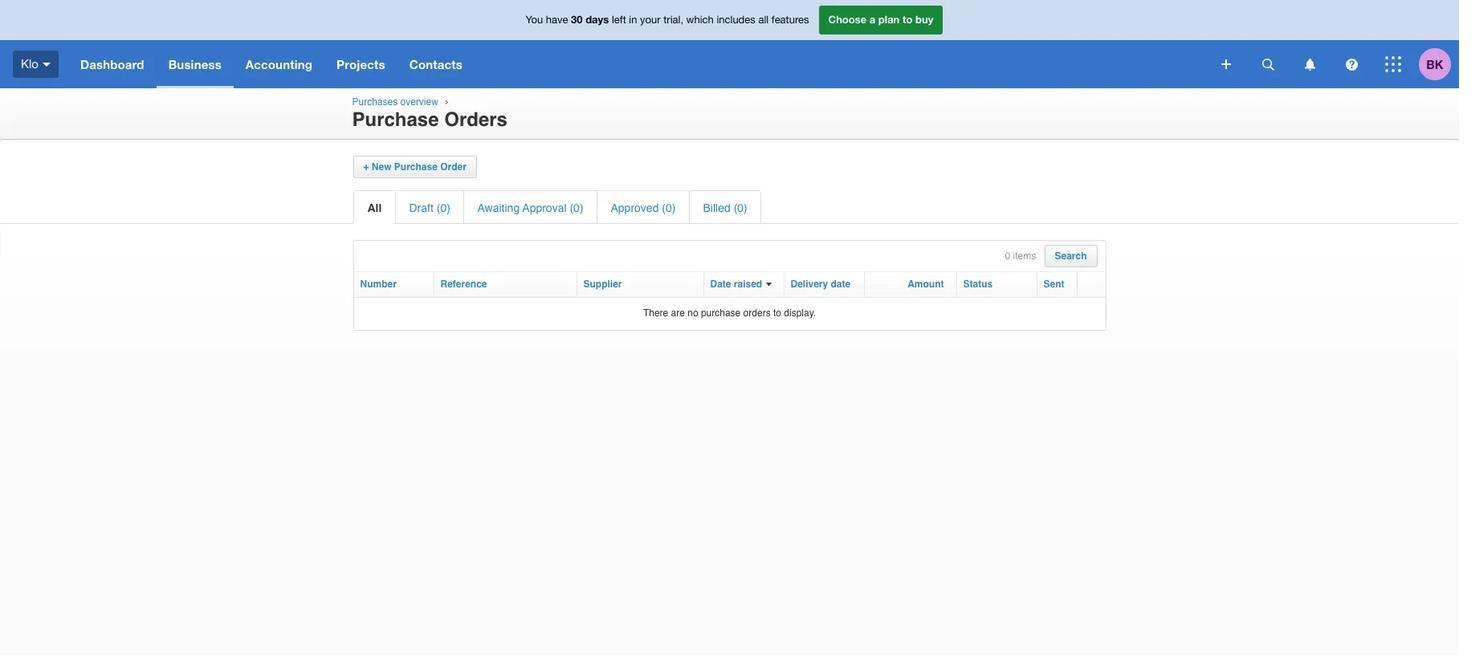 Task type: locate. For each thing, give the bounding box(es) containing it.
approval
[[523, 202, 567, 214]]

purchase
[[701, 308, 741, 319]]

a
[[870, 13, 876, 26]]

reference link
[[441, 279, 487, 290]]

4 (0) from the left
[[734, 202, 748, 214]]

date
[[831, 279, 851, 290]]

in
[[629, 14, 637, 26]]

(0) right draft
[[437, 202, 450, 214]]

there
[[643, 308, 668, 319]]

which
[[686, 14, 714, 26]]

1 vertical spatial to
[[773, 308, 781, 319]]

banner
[[0, 0, 1459, 88]]

svg image
[[1346, 58, 1358, 70], [1222, 59, 1231, 69], [43, 62, 51, 66]]

banner containing bk
[[0, 0, 1459, 88]]

(0)
[[437, 202, 450, 214], [570, 202, 584, 214], [662, 202, 676, 214], [734, 202, 748, 214]]

search
[[1055, 251, 1087, 262]]

draft (0)
[[409, 202, 450, 214]]

items
[[1013, 251, 1036, 262]]

to
[[903, 13, 913, 26], [773, 308, 781, 319]]

purchases overview
[[352, 96, 438, 108]]

all button
[[367, 202, 382, 214]]

sent link
[[1044, 279, 1065, 290]]

purchase
[[352, 109, 439, 131], [394, 161, 438, 173]]

0 vertical spatial to
[[903, 13, 913, 26]]

navigation containing dashboard
[[68, 40, 1210, 88]]

(0) right billed
[[734, 202, 748, 214]]

includes
[[717, 14, 756, 26]]

bk button
[[1419, 40, 1459, 88]]

svg image
[[1385, 56, 1401, 72], [1262, 58, 1274, 70], [1305, 58, 1315, 70]]

number
[[360, 279, 397, 290]]

business
[[168, 57, 222, 71]]

to right orders
[[773, 308, 781, 319]]

draft (0) button
[[409, 202, 450, 214]]

0 horizontal spatial svg image
[[43, 62, 51, 66]]

navigation inside banner
[[68, 40, 1210, 88]]

features
[[772, 14, 809, 26]]

+ new purchase order
[[363, 161, 467, 173]]

billed
[[703, 202, 731, 214]]

1 (0) from the left
[[437, 202, 450, 214]]

2 (0) from the left
[[570, 202, 584, 214]]

status
[[963, 279, 993, 290]]

1 horizontal spatial to
[[903, 13, 913, 26]]

contacts button
[[397, 40, 475, 88]]

no
[[688, 308, 698, 319]]

0 horizontal spatial to
[[773, 308, 781, 319]]

1 horizontal spatial svg image
[[1305, 58, 1315, 70]]

30
[[571, 13, 583, 26]]

(0) for billed (0)
[[734, 202, 748, 214]]

awaiting approval (0) button
[[477, 202, 584, 214]]

navigation
[[68, 40, 1210, 88]]

0
[[1005, 251, 1011, 262]]

number link
[[360, 279, 397, 290]]

(0) for approved (0)
[[662, 202, 676, 214]]

orders
[[743, 308, 771, 319]]

your
[[640, 14, 661, 26]]

draft
[[409, 202, 434, 214]]

approved
[[611, 202, 659, 214]]

supplier link
[[583, 279, 622, 290]]

accounting
[[246, 57, 312, 71]]

plan
[[879, 13, 900, 26]]

there are no purchase orders to display.
[[643, 308, 816, 319]]

(0) right approval
[[570, 202, 584, 214]]

have
[[546, 14, 568, 26]]

to left the buy
[[903, 13, 913, 26]]

2 horizontal spatial svg image
[[1385, 56, 1401, 72]]

(0) right approved
[[662, 202, 676, 214]]

all
[[758, 14, 769, 26]]

choose
[[828, 13, 867, 26]]

purchase right new
[[394, 161, 438, 173]]

date raised link
[[710, 279, 762, 290]]

purchase down the purchases overview link
[[352, 109, 439, 131]]

dashboard
[[80, 57, 144, 71]]

billed (0)
[[703, 202, 748, 214]]

3 (0) from the left
[[662, 202, 676, 214]]



Task type: describe. For each thing, give the bounding box(es) containing it.
1 horizontal spatial svg image
[[1222, 59, 1231, 69]]

(0) for draft (0)
[[437, 202, 450, 214]]

you have 30 days left in your trial, which includes all features
[[526, 13, 809, 26]]

klo
[[21, 57, 39, 70]]

2 horizontal spatial svg image
[[1346, 58, 1358, 70]]

amount link
[[908, 279, 944, 290]]

awaiting
[[477, 202, 520, 214]]

projects button
[[324, 40, 397, 88]]

delivery date
[[791, 279, 851, 290]]

1 vertical spatial purchase
[[394, 161, 438, 173]]

new
[[372, 161, 392, 173]]

billed (0) button
[[703, 202, 748, 214]]

delivery
[[791, 279, 828, 290]]

buy
[[916, 13, 934, 26]]

klo button
[[0, 40, 68, 88]]

choose a plan to buy
[[828, 13, 934, 26]]

+
[[363, 161, 369, 173]]

sent
[[1044, 279, 1065, 290]]

order
[[440, 161, 467, 173]]

dashboard link
[[68, 40, 156, 88]]

purchase orders
[[352, 109, 508, 131]]

raised
[[734, 279, 762, 290]]

overview
[[400, 96, 438, 108]]

all
[[367, 202, 382, 214]]

are
[[671, 308, 685, 319]]

trial,
[[664, 14, 683, 26]]

purchases overview link
[[352, 96, 438, 108]]

days
[[586, 13, 609, 26]]

purchases
[[352, 96, 398, 108]]

date
[[710, 279, 731, 290]]

contacts
[[409, 57, 463, 71]]

projects
[[337, 57, 385, 71]]

reference
[[441, 279, 487, 290]]

orders
[[444, 109, 508, 131]]

delivery date link
[[791, 279, 851, 290]]

approved (0)
[[611, 202, 676, 214]]

you
[[526, 14, 543, 26]]

status link
[[963, 279, 993, 290]]

+ new purchase order button
[[363, 161, 467, 173]]

left
[[612, 14, 626, 26]]

0 horizontal spatial svg image
[[1262, 58, 1274, 70]]

supplier
[[583, 279, 622, 290]]

accounting button
[[234, 40, 324, 88]]

search button
[[1055, 251, 1087, 262]]

awaiting approval (0)
[[477, 202, 584, 214]]

approved (0) button
[[611, 202, 676, 214]]

0 items
[[1005, 251, 1036, 262]]

display.
[[784, 308, 816, 319]]

bk
[[1427, 57, 1444, 71]]

0 vertical spatial purchase
[[352, 109, 439, 131]]

date raised
[[710, 279, 762, 290]]

business button
[[156, 40, 234, 88]]

amount
[[908, 279, 944, 290]]

svg image inside klo popup button
[[43, 62, 51, 66]]



Task type: vqa. For each thing, say whether or not it's contained in the screenshot.
Add
no



